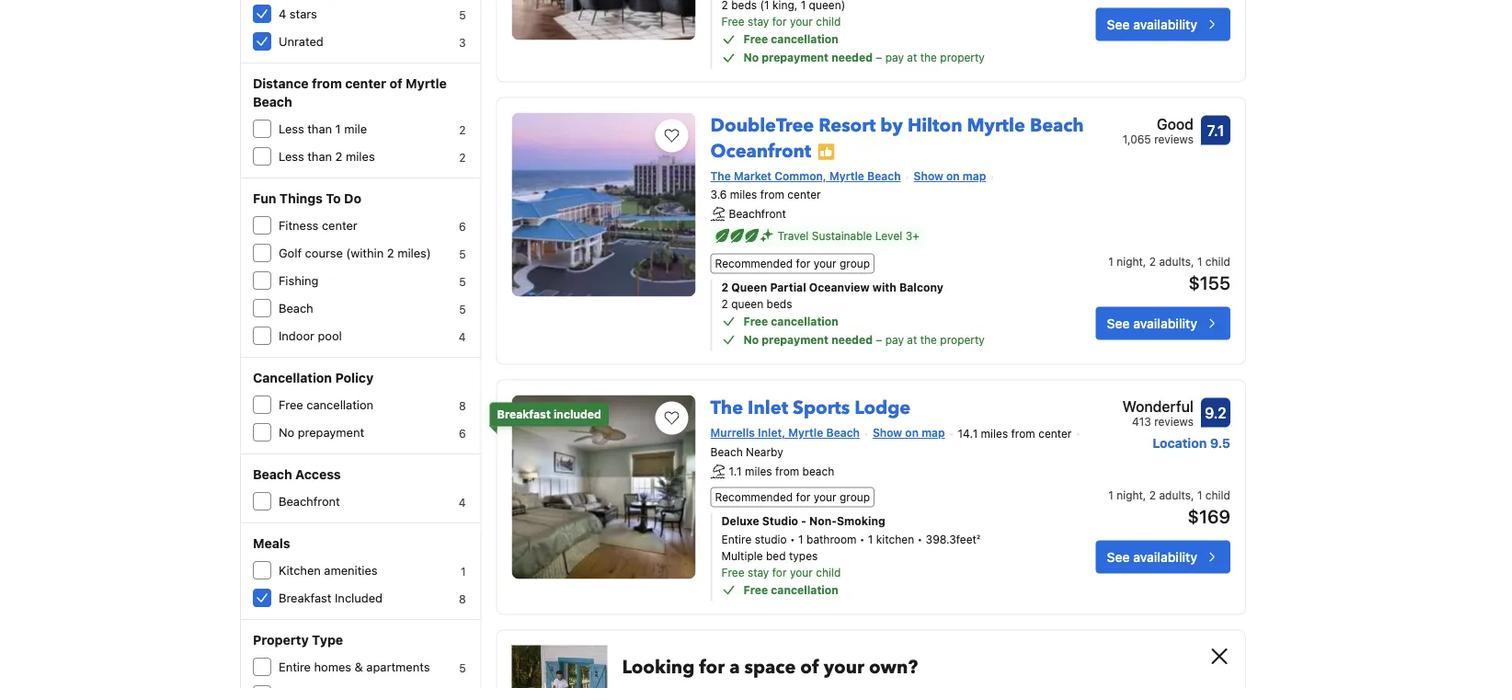 Task type: locate. For each thing, give the bounding box(es) containing it.
3 see availability link from the top
[[1096, 540, 1231, 573]]

recommended up queen on the top
[[715, 257, 793, 270]]

no prepayment needed – pay at the property
[[744, 51, 985, 64], [744, 333, 985, 346]]

show on map down the hilton
[[914, 170, 986, 183]]

2 vertical spatial no
[[279, 425, 295, 439]]

beach inside "14.1 miles from center beach nearby"
[[711, 445, 743, 458]]

2 inside 2 queen partial oceanview with balcony link
[[722, 281, 729, 294]]

beach inside distance from center of myrtle beach
[[253, 94, 292, 109]]

level
[[876, 229, 903, 242]]

2 needed from the top
[[832, 333, 873, 346]]

1 vertical spatial adults
[[1159, 489, 1191, 502]]

1 vertical spatial prepayment
[[762, 333, 829, 346]]

see availability for $169
[[1107, 549, 1198, 564]]

2 5 from the top
[[459, 247, 466, 260]]

center inside "14.1 miles from center beach nearby"
[[1039, 427, 1072, 440]]

beach down doubletree resort by hilton myrtle beach oceanfront
[[868, 170, 901, 183]]

1 needed from the top
[[832, 51, 873, 64]]

2 reviews from the top
[[1155, 415, 1194, 428]]

entire down property type
[[279, 660, 311, 674]]

1 vertical spatial 8
[[459, 592, 466, 605]]

1 vertical spatial pay
[[886, 333, 904, 346]]

looking for a space of your own?
[[622, 654, 918, 680]]

reviews inside wonderful 413 reviews
[[1155, 415, 1194, 428]]

0 horizontal spatial beachfront
[[279, 494, 340, 508]]

at up the hilton
[[907, 51, 917, 64]]

show
[[914, 170, 944, 183], [873, 426, 903, 439]]

7.1
[[1207, 121, 1225, 139]]

good element
[[1123, 113, 1194, 135]]

the up murrells
[[711, 395, 743, 420]]

travel sustainable level 3+
[[778, 229, 920, 242]]

0 vertical spatial reviews
[[1155, 133, 1194, 146]]

entire
[[722, 533, 752, 546], [279, 660, 311, 674]]

1 vertical spatial night
[[1117, 489, 1143, 502]]

beachfront down 3.6 miles from center
[[729, 207, 786, 220]]

deluxe studio - non-smoking
[[722, 515, 886, 527]]

miles right 14.1
[[981, 427, 1008, 440]]

1 vertical spatial 6
[[459, 427, 466, 440]]

1 night , 2 adults , 1 child $155
[[1109, 255, 1231, 293]]

1 vertical spatial show
[[873, 426, 903, 439]]

3 see availability from the top
[[1107, 549, 1198, 564]]

5 for fishing
[[459, 275, 466, 288]]

1 vertical spatial stay
[[748, 566, 769, 579]]

0 vertical spatial 6
[[459, 220, 466, 233]]

1.1 miles from beach
[[729, 465, 834, 478]]

1 at from the top
[[907, 51, 917, 64]]

for inside entire studio • 1 bathroom • 1 kitchen • 398.3feet² multiple bed types free stay for your child
[[772, 566, 787, 579]]

than for 1
[[307, 122, 332, 136]]

0 vertical spatial stay
[[748, 15, 769, 28]]

413
[[1132, 415, 1151, 428]]

show on map for $169
[[873, 426, 945, 439]]

0 horizontal spatial on
[[905, 426, 919, 439]]

group up the smoking
[[840, 491, 870, 504]]

on down lodge
[[905, 426, 919, 439]]

8 for free cancellation
[[459, 399, 466, 412]]

• up 'types' at the bottom of page
[[790, 533, 795, 546]]

beach inside doubletree resort by hilton myrtle beach oceanfront
[[1030, 113, 1084, 138]]

show on map down lodge
[[873, 426, 945, 439]]

0 vertical spatial 8
[[459, 399, 466, 412]]

1 recommended from the top
[[715, 257, 793, 270]]

from down nearby
[[775, 465, 800, 478]]

3 5 from the top
[[459, 275, 466, 288]]

map for $155
[[963, 170, 986, 183]]

your inside entire studio • 1 bathroom • 1 kitchen • 398.3feet² multiple bed types free stay for your child
[[790, 566, 813, 579]]

1 horizontal spatial beachfront
[[729, 207, 786, 220]]

•
[[790, 533, 795, 546], [860, 533, 865, 546], [918, 533, 923, 546]]

murrells
[[711, 426, 755, 439]]

no up beach access
[[279, 425, 295, 439]]

2 night from the top
[[1117, 489, 1143, 502]]

1 vertical spatial of
[[801, 654, 819, 680]]

the down balcony
[[920, 333, 937, 346]]

2 vertical spatial see availability
[[1107, 549, 1198, 564]]

0 horizontal spatial show
[[873, 426, 903, 439]]

no down queen
[[744, 333, 759, 346]]

recommended for your group up partial
[[715, 257, 870, 270]]

beachfront down access
[[279, 494, 340, 508]]

course
[[305, 246, 343, 260]]

needed up the resort
[[832, 51, 873, 64]]

2 at from the top
[[907, 333, 917, 346]]

1 horizontal spatial breakfast
[[497, 408, 551, 421]]

1 vertical spatial the
[[711, 395, 743, 420]]

1 no prepayment needed – pay at the property from the top
[[744, 51, 985, 64]]

2 6 from the top
[[459, 427, 466, 440]]

0 vertical spatial pay
[[886, 51, 904, 64]]

cancellation policy
[[253, 370, 374, 385]]

2 group from the top
[[840, 491, 870, 504]]

pay up by
[[886, 51, 904, 64]]

0 vertical spatial the
[[920, 51, 937, 64]]

• right kitchen
[[918, 533, 923, 546]]

1 vertical spatial at
[[907, 333, 917, 346]]

center right 14.1
[[1039, 427, 1072, 440]]

1 night from the top
[[1117, 255, 1143, 268]]

1 vertical spatial no prepayment needed – pay at the property
[[744, 333, 985, 346]]

prepayment down beds
[[762, 333, 829, 346]]

1 vertical spatial than
[[307, 149, 332, 163]]

less than 2 miles
[[279, 149, 375, 163]]

1 vertical spatial no
[[744, 333, 759, 346]]

no prepayment needed – pay at the property up the resort
[[744, 51, 985, 64]]

0 vertical spatial recommended for your group
[[715, 257, 870, 270]]

2 queen partial oceanview with balcony link
[[722, 279, 1033, 296]]

6 for fitness center
[[459, 220, 466, 233]]

0 vertical spatial property
[[940, 51, 985, 64]]

1 vertical spatial recommended for your group
[[715, 491, 870, 504]]

1 vertical spatial less
[[279, 149, 304, 163]]

reviews down the good
[[1155, 133, 1194, 146]]

queen
[[731, 297, 764, 310]]

cancellation
[[771, 33, 839, 45], [771, 315, 839, 328], [307, 398, 374, 412], [771, 584, 839, 596]]

show for $169
[[873, 426, 903, 439]]

2 vertical spatial availability
[[1133, 549, 1198, 564]]

1 vertical spatial reviews
[[1155, 415, 1194, 428]]

0 vertical spatial recommended
[[715, 257, 793, 270]]

1 vertical spatial –
[[876, 333, 882, 346]]

1 see availability link from the top
[[1096, 8, 1231, 41]]

0 horizontal spatial entire
[[279, 660, 311, 674]]

2 no prepayment needed – pay at the property from the top
[[744, 333, 985, 346]]

property down balcony
[[940, 333, 985, 346]]

reviews up the location
[[1155, 415, 1194, 428]]

3 see from the top
[[1107, 549, 1130, 564]]

1 vertical spatial show on map
[[873, 426, 945, 439]]

2 vertical spatial 4
[[459, 496, 466, 509]]

by
[[881, 113, 903, 138]]

1 vertical spatial see availability link
[[1096, 307, 1231, 340]]

1 5 from the top
[[459, 8, 466, 21]]

the for the market common, myrtle beach
[[711, 170, 731, 183]]

from for 14.1 miles from center beach nearby
[[1011, 427, 1036, 440]]

1 vertical spatial group
[[840, 491, 870, 504]]

0 vertical spatial show on map
[[914, 170, 986, 183]]

2 horizontal spatial •
[[918, 533, 923, 546]]

from down market
[[760, 187, 785, 200]]

2 the from the top
[[920, 333, 937, 346]]

than for 2
[[307, 149, 332, 163]]

breakfast included
[[279, 591, 383, 605]]

4 for indoor pool
[[459, 330, 466, 343]]

5 5 from the top
[[459, 661, 466, 674]]

beach down murrells
[[711, 445, 743, 458]]

studio
[[762, 515, 798, 527]]

miles for 14.1 miles from center beach nearby
[[981, 427, 1008, 440]]

2 recommended for your group from the top
[[715, 491, 870, 504]]

miles down nearby
[[745, 465, 772, 478]]

center down to
[[322, 218, 358, 232]]

group
[[840, 257, 870, 270], [840, 491, 870, 504]]

&
[[355, 660, 363, 674]]

fitness
[[279, 218, 319, 232]]

miles down market
[[730, 187, 757, 200]]

prepayment up access
[[298, 425, 364, 439]]

0 vertical spatial see availability link
[[1096, 8, 1231, 41]]

wonderful
[[1123, 397, 1194, 415]]

myrtle inside doubletree resort by hilton myrtle beach oceanfront
[[967, 113, 1026, 138]]

distance
[[253, 76, 309, 91]]

1 vertical spatial 4
[[459, 330, 466, 343]]

amenities
[[324, 563, 378, 577]]

1 vertical spatial beachfront
[[279, 494, 340, 508]]

1 adults from the top
[[1159, 255, 1191, 268]]

1 vertical spatial recommended
[[715, 491, 793, 504]]

reviews inside good 1,065 reviews
[[1155, 133, 1194, 146]]

0 vertical spatial 4
[[279, 7, 286, 21]]

6 for no prepayment
[[459, 427, 466, 440]]

center up mile
[[345, 76, 386, 91]]

0 vertical spatial no prepayment needed – pay at the property
[[744, 51, 985, 64]]

at down balcony
[[907, 333, 917, 346]]

hilton
[[908, 113, 963, 138]]

miles for 3.6 miles from center
[[730, 187, 757, 200]]

show down doubletree resort by hilton myrtle beach oceanfront
[[914, 170, 944, 183]]

$169
[[1188, 505, 1231, 527]]

2 recommended from the top
[[715, 491, 793, 504]]

group down travel sustainable level 3+
[[840, 257, 870, 270]]

prepayment
[[762, 51, 829, 64], [762, 333, 829, 346], [298, 425, 364, 439]]

recommended for your group
[[715, 257, 870, 270], [715, 491, 870, 504]]

2 stay from the top
[[748, 566, 769, 579]]

2 8 from the top
[[459, 592, 466, 605]]

2 adults from the top
[[1159, 489, 1191, 502]]

fun things to do
[[253, 191, 361, 206]]

no prepayment needed – pay at the property down 2 queen partial oceanview with balcony link
[[744, 333, 985, 346]]

0 vertical spatial less
[[279, 122, 304, 136]]

night inside 1 night , 2 adults , 1 child $155
[[1117, 255, 1143, 268]]

show for $155
[[914, 170, 944, 183]]

than down less than 1 mile
[[307, 149, 332, 163]]

from
[[312, 76, 342, 91], [760, 187, 785, 200], [1011, 427, 1036, 440], [775, 465, 800, 478]]

0 vertical spatial entire
[[722, 533, 752, 546]]

adults inside "1 night , 2 adults , 1 child $169"
[[1159, 489, 1191, 502]]

entire for entire studio • 1 bathroom • 1 kitchen • 398.3feet² multiple bed types free stay for your child
[[722, 533, 752, 546]]

cancellation down 'types' at the bottom of page
[[771, 584, 839, 596]]

center inside distance from center of myrtle beach
[[345, 76, 386, 91]]

entire inside entire studio • 1 bathroom • 1 kitchen • 398.3feet² multiple bed types free stay for your child
[[722, 533, 752, 546]]

0 horizontal spatial map
[[922, 426, 945, 439]]

5 for golf course (within 2 miles)
[[459, 247, 466, 260]]

– up by
[[876, 51, 882, 64]]

free cancellation down 'types' at the bottom of page
[[744, 584, 839, 596]]

2 than from the top
[[307, 149, 332, 163]]

5
[[459, 8, 466, 21], [459, 247, 466, 260], [459, 275, 466, 288], [459, 303, 466, 316], [459, 661, 466, 674]]

less up less than 2 miles
[[279, 122, 304, 136]]

cancellation down the policy
[[307, 398, 374, 412]]

–
[[876, 51, 882, 64], [876, 333, 882, 346]]

from inside distance from center of myrtle beach
[[312, 76, 342, 91]]

recommended for $169
[[715, 491, 793, 504]]

availability
[[1133, 16, 1198, 32], [1133, 315, 1198, 330], [1133, 549, 1198, 564]]

child
[[816, 15, 841, 28], [1206, 255, 1231, 268], [1206, 489, 1231, 502], [816, 566, 841, 579]]

0 vertical spatial map
[[963, 170, 986, 183]]

the up the hilton
[[920, 51, 937, 64]]

beach left access
[[253, 467, 292, 482]]

on
[[947, 170, 960, 183], [905, 426, 919, 439]]

map
[[963, 170, 986, 183], [922, 426, 945, 439]]

0 vertical spatial –
[[876, 51, 882, 64]]

stars
[[290, 7, 317, 21]]

0 vertical spatial see
[[1107, 16, 1130, 32]]

breakfast included
[[497, 408, 601, 421]]

myrtle
[[406, 76, 447, 91], [967, 113, 1026, 138], [830, 170, 865, 183], [789, 426, 824, 439]]

deluxe studio - non-smoking link
[[722, 513, 1033, 529]]

of
[[390, 76, 403, 91], [801, 654, 819, 680]]

myrtle inside distance from center of myrtle beach
[[406, 76, 447, 91]]

market
[[734, 170, 772, 183]]

less down less than 1 mile
[[279, 149, 304, 163]]

2 see from the top
[[1107, 315, 1130, 330]]

1 recommended for your group from the top
[[715, 257, 870, 270]]

free inside entire studio • 1 bathroom • 1 kitchen • 398.3feet² multiple bed types free stay for your child
[[722, 566, 745, 579]]

than up less than 2 miles
[[307, 122, 332, 136]]

see
[[1107, 16, 1130, 32], [1107, 315, 1130, 330], [1107, 549, 1130, 564]]

recommended for your group up deluxe studio - non-smoking at the bottom
[[715, 491, 870, 504]]

for
[[772, 15, 787, 28], [796, 257, 811, 270], [796, 491, 811, 504], [772, 566, 787, 579], [699, 654, 725, 680]]

a
[[730, 654, 740, 680]]

pay down with
[[886, 333, 904, 346]]

0 vertical spatial than
[[307, 122, 332, 136]]

free
[[722, 15, 745, 28], [744, 33, 768, 45], [744, 315, 768, 328], [279, 398, 303, 412], [722, 566, 745, 579], [744, 584, 768, 596]]

access
[[295, 467, 341, 482]]

night inside "1 night , 2 adults , 1 child $169"
[[1117, 489, 1143, 502]]

3 availability from the top
[[1133, 549, 1198, 564]]

the
[[920, 51, 937, 64], [920, 333, 937, 346]]

needed down oceanview
[[832, 333, 873, 346]]

0 vertical spatial needed
[[832, 51, 873, 64]]

1 vertical spatial entire
[[279, 660, 311, 674]]

map left 14.1
[[922, 426, 945, 439]]

beach down distance
[[253, 94, 292, 109]]

free cancellation
[[744, 33, 839, 45], [744, 315, 839, 328], [279, 398, 374, 412], [744, 584, 839, 596]]

show down lodge
[[873, 426, 903, 439]]

center down the market common, myrtle beach
[[788, 187, 821, 200]]

from up less than 1 mile
[[312, 76, 342, 91]]

1 vertical spatial see
[[1107, 315, 1130, 330]]

see availability link for $155
[[1096, 307, 1231, 340]]

availability for $169
[[1133, 549, 1198, 564]]

1 vertical spatial see availability
[[1107, 315, 1198, 330]]

recommended for your group for $155
[[715, 257, 870, 270]]

free cancellation down beds
[[744, 315, 839, 328]]

night for $155
[[1117, 255, 1143, 268]]

1 horizontal spatial on
[[947, 170, 960, 183]]

2 vertical spatial see
[[1107, 549, 1130, 564]]

the up 3.6
[[711, 170, 731, 183]]

adults for $155
[[1159, 255, 1191, 268]]

0 vertical spatial adults
[[1159, 255, 1191, 268]]

show on map for $155
[[914, 170, 986, 183]]

reviews for wonderful
[[1155, 415, 1194, 428]]

2 availability from the top
[[1133, 315, 1198, 330]]

stay inside entire studio • 1 bathroom • 1 kitchen • 398.3feet² multiple bed types free stay for your child
[[748, 566, 769, 579]]

entire up multiple
[[722, 533, 752, 546]]

0 vertical spatial night
[[1117, 255, 1143, 268]]

prepayment down free stay for your child
[[762, 51, 829, 64]]

on down the hilton
[[947, 170, 960, 183]]

2 the from the top
[[711, 395, 743, 420]]

2 vertical spatial see availability link
[[1096, 540, 1231, 573]]

0 vertical spatial group
[[840, 257, 870, 270]]

0 horizontal spatial breakfast
[[279, 591, 332, 605]]

1 vertical spatial map
[[922, 426, 945, 439]]

1 vertical spatial needed
[[832, 333, 873, 346]]

0 horizontal spatial of
[[390, 76, 403, 91]]

0 vertical spatial beachfront
[[729, 207, 786, 220]]

property
[[940, 51, 985, 64], [940, 333, 985, 346]]

less for less than 2 miles
[[279, 149, 304, 163]]

1 the from the top
[[711, 170, 731, 183]]

recommended up 'deluxe'
[[715, 491, 793, 504]]

– down 2 queen partial oceanview with balcony link
[[876, 333, 882, 346]]

4 5 from the top
[[459, 303, 466, 316]]

0 vertical spatial show
[[914, 170, 944, 183]]

1 vertical spatial the
[[920, 333, 937, 346]]

oceanfront
[[711, 138, 812, 164]]

adults up $169 at bottom
[[1159, 489, 1191, 502]]

1 horizontal spatial entire
[[722, 533, 752, 546]]

beach
[[253, 94, 292, 109], [1030, 113, 1084, 138], [868, 170, 901, 183], [279, 301, 313, 315], [826, 426, 860, 439], [711, 445, 743, 458], [253, 467, 292, 482]]

1 horizontal spatial map
[[963, 170, 986, 183]]

0 vertical spatial breakfast
[[497, 408, 551, 421]]

kitchen
[[279, 563, 321, 577]]

2 see availability from the top
[[1107, 315, 1198, 330]]

no down free stay for your child
[[744, 51, 759, 64]]

1 vertical spatial availability
[[1133, 315, 1198, 330]]

4 for beachfront
[[459, 496, 466, 509]]

adults inside 1 night , 2 adults , 1 child $155
[[1159, 255, 1191, 268]]

cancellation
[[253, 370, 332, 385]]

indoor
[[279, 329, 315, 343]]

0 vertical spatial at
[[907, 51, 917, 64]]

group for $155
[[840, 257, 870, 270]]

see for $155
[[1107, 315, 1130, 330]]

wonderful 413 reviews
[[1123, 397, 1194, 428]]

0 vertical spatial of
[[390, 76, 403, 91]]

1 horizontal spatial show
[[914, 170, 944, 183]]

looking
[[622, 654, 695, 680]]

1 horizontal spatial •
[[860, 533, 865, 546]]

than
[[307, 122, 332, 136], [307, 149, 332, 163]]

beach left 1,065
[[1030, 113, 1084, 138]]

1 reviews from the top
[[1155, 133, 1194, 146]]

from right 14.1
[[1011, 427, 1036, 440]]

2 queen partial oceanview with balcony
[[722, 281, 944, 294]]

of inside distance from center of myrtle beach
[[390, 76, 403, 91]]

1 vertical spatial on
[[905, 426, 919, 439]]

scored 9.2 element
[[1201, 398, 1231, 427]]

map down doubletree resort by hilton myrtle beach oceanfront
[[963, 170, 986, 183]]

from inside "14.1 miles from center beach nearby"
[[1011, 427, 1036, 440]]

child inside entire studio • 1 bathroom • 1 kitchen • 398.3feet² multiple bed types free stay for your child
[[816, 566, 841, 579]]

1 vertical spatial breakfast
[[279, 591, 332, 605]]

this property is part of our preferred partner program. it's committed to providing excellent service and good value. it'll pay us a higher commission if you make a booking. image
[[817, 143, 836, 161], [817, 143, 836, 161]]

0 vertical spatial on
[[947, 170, 960, 183]]

golf
[[279, 246, 302, 260]]

2 less from the top
[[279, 149, 304, 163]]

• down the smoking
[[860, 533, 865, 546]]

1 horizontal spatial of
[[801, 654, 819, 680]]

0 vertical spatial availability
[[1133, 16, 1198, 32]]

1 group from the top
[[840, 257, 870, 270]]

0 vertical spatial the
[[711, 170, 731, 183]]

2 queen beds
[[722, 297, 792, 310]]

stay
[[748, 15, 769, 28], [748, 566, 769, 579]]

0 vertical spatial see availability
[[1107, 16, 1198, 32]]

2 see availability link from the top
[[1096, 307, 1231, 340]]

miles
[[346, 149, 375, 163], [730, 187, 757, 200], [981, 427, 1008, 440], [745, 465, 772, 478]]

1 than from the top
[[307, 122, 332, 136]]

doubletree resort by hilton myrtle beach oceanfront
[[711, 113, 1084, 164]]

breakfast left 'included'
[[497, 408, 551, 421]]

0 horizontal spatial •
[[790, 533, 795, 546]]

1 less from the top
[[279, 122, 304, 136]]

multiple
[[722, 550, 763, 562]]

breakfast down kitchen
[[279, 591, 332, 605]]

1 vertical spatial property
[[940, 333, 985, 346]]

adults up $155
[[1159, 255, 1191, 268]]

miles inside "14.1 miles from center beach nearby"
[[981, 427, 1008, 440]]

1 8 from the top
[[459, 399, 466, 412]]

free stay for your child
[[722, 15, 841, 28]]

1 6 from the top
[[459, 220, 466, 233]]

property up the hilton
[[940, 51, 985, 64]]



Task type: describe. For each thing, give the bounding box(es) containing it.
apartments
[[366, 660, 430, 674]]

1 night , 2 adults , 1 child $169
[[1109, 489, 1231, 527]]

1 see availability from the top
[[1107, 16, 1198, 32]]

nearby
[[746, 445, 783, 458]]

3.6 miles from center
[[711, 187, 821, 200]]

sustainable
[[812, 229, 872, 242]]

the for the inlet sports lodge
[[711, 395, 743, 420]]

do
[[344, 191, 361, 206]]

policy
[[335, 370, 374, 385]]

see availability link for $169
[[1096, 540, 1231, 573]]

map for $169
[[922, 426, 945, 439]]

8 for breakfast included
[[459, 592, 466, 605]]

things
[[280, 191, 323, 206]]

1 pay from the top
[[886, 51, 904, 64]]

3
[[459, 36, 466, 49]]

studio
[[755, 533, 787, 546]]

14.1 miles from center beach nearby
[[711, 427, 1072, 458]]

lodge
[[855, 395, 911, 420]]

beds
[[767, 297, 792, 310]]

meals
[[253, 536, 290, 551]]

recommended for $155
[[715, 257, 793, 270]]

property type
[[253, 632, 343, 648]]

miles)
[[398, 246, 431, 260]]

kitchen
[[876, 533, 915, 546]]

1 stay from the top
[[748, 15, 769, 28]]

14.1
[[958, 427, 978, 440]]

homes
[[314, 660, 351, 674]]

free cancellation up no prepayment
[[279, 398, 374, 412]]

2 inside 1 night , 2 adults , 1 child $155
[[1150, 255, 1156, 268]]

1,065
[[1123, 133, 1151, 146]]

2 inside "1 night , 2 adults , 1 child $169"
[[1150, 489, 1156, 502]]

398.3feet²
[[926, 533, 981, 546]]

smoking
[[837, 515, 886, 527]]

from for 1.1 miles from beach
[[775, 465, 800, 478]]

1 see from the top
[[1107, 16, 1130, 32]]

bathroom
[[807, 533, 857, 546]]

oceanview
[[809, 281, 870, 294]]

3+
[[906, 229, 920, 242]]

own?
[[869, 654, 918, 680]]

child inside "1 night , 2 adults , 1 child $169"
[[1206, 489, 1231, 502]]

from for 3.6 miles from center
[[760, 187, 785, 200]]

fun
[[253, 191, 276, 206]]

1 – from the top
[[876, 51, 882, 64]]

the inlet sports lodge link
[[711, 387, 911, 420]]

2 property from the top
[[940, 333, 985, 346]]

beach down sports
[[826, 426, 860, 439]]

9.5
[[1210, 435, 1231, 450]]

reviews for good
[[1155, 133, 1194, 146]]

group for $169
[[840, 491, 870, 504]]

indoor pool
[[279, 329, 342, 343]]

breakfast for breakfast included
[[279, 591, 332, 605]]

type
[[312, 632, 343, 648]]

entire studio • 1 bathroom • 1 kitchen • 398.3feet² multiple bed types free stay for your child
[[722, 533, 981, 579]]

on for $155
[[947, 170, 960, 183]]

sports
[[793, 395, 850, 420]]

inlet
[[748, 395, 788, 420]]

child inside 1 night , 2 adults , 1 child $155
[[1206, 255, 1231, 268]]

no prepayment
[[279, 425, 364, 439]]

doubletree
[[711, 113, 814, 138]]

the inlet sports lodge image
[[512, 395, 696, 579]]

types
[[789, 550, 818, 562]]

doubletree resort by hilton myrtle beach oceanfront link
[[711, 105, 1084, 164]]

1 the from the top
[[920, 51, 937, 64]]

breakfast for breakfast included
[[497, 408, 551, 421]]

resort
[[819, 113, 876, 138]]

scored 7.1 element
[[1201, 115, 1231, 145]]

5 for entire homes & apartments
[[459, 661, 466, 674]]

cancellation down beds
[[771, 315, 839, 328]]

0 vertical spatial no
[[744, 51, 759, 64]]

see availability for $155
[[1107, 315, 1198, 330]]

1 availability from the top
[[1133, 16, 1198, 32]]

distance from center of myrtle beach
[[253, 76, 447, 109]]

2 pay from the top
[[886, 333, 904, 346]]

inlet,
[[758, 426, 786, 439]]

the inlet sports lodge
[[711, 395, 911, 420]]

cancellation down free stay for your child
[[771, 33, 839, 45]]

0 vertical spatial prepayment
[[762, 51, 829, 64]]

queen
[[732, 281, 767, 294]]

wonderful element
[[1123, 395, 1194, 417]]

(within
[[346, 246, 384, 260]]

5 for beach
[[459, 303, 466, 316]]

2 • from the left
[[860, 533, 865, 546]]

5 for 4 stars
[[459, 8, 466, 21]]

1 property from the top
[[940, 51, 985, 64]]

adults for $169
[[1159, 489, 1191, 502]]

1 • from the left
[[790, 533, 795, 546]]

beach access
[[253, 467, 341, 482]]

murrells inlet, myrtle beach
[[711, 426, 860, 439]]

4 stars
[[279, 7, 317, 21]]

looking for a space of your own? image
[[512, 645, 608, 688]]

doubletree resort by hilton myrtle beach oceanfront image
[[512, 113, 696, 297]]

unrated
[[279, 34, 324, 48]]

the market common, myrtle beach
[[711, 170, 901, 183]]

balcony
[[900, 281, 944, 294]]

miles for 1.1 miles from beach
[[745, 465, 772, 478]]

free cancellation down free stay for your child
[[744, 33, 839, 45]]

miles down mile
[[346, 149, 375, 163]]

on for $169
[[905, 426, 919, 439]]

entire homes & apartments
[[279, 660, 430, 674]]

kitchen amenities
[[279, 563, 378, 577]]

9.2
[[1205, 404, 1227, 421]]

entire for entire homes & apartments
[[279, 660, 311, 674]]

included
[[335, 591, 383, 605]]

recommended for your group for $169
[[715, 491, 870, 504]]

non-
[[809, 515, 837, 527]]

night for $169
[[1117, 489, 1143, 502]]

3.6
[[711, 187, 727, 200]]

2 – from the top
[[876, 333, 882, 346]]

2 vertical spatial prepayment
[[298, 425, 364, 439]]

location
[[1153, 435, 1207, 450]]

$155
[[1189, 272, 1231, 293]]

beach up the indoor on the top left of page
[[279, 301, 313, 315]]

less than 1 mile
[[279, 122, 367, 136]]

-
[[801, 515, 807, 527]]

1.1
[[729, 465, 742, 478]]

deluxe
[[722, 515, 759, 527]]

availability for $155
[[1133, 315, 1198, 330]]

space
[[745, 654, 796, 680]]

mile
[[344, 122, 367, 136]]

with
[[873, 281, 897, 294]]

common,
[[775, 170, 827, 183]]

less for less than 1 mile
[[279, 122, 304, 136]]

location 9.5
[[1153, 435, 1231, 450]]

fitness center
[[279, 218, 358, 232]]

3 • from the left
[[918, 533, 923, 546]]

see for $169
[[1107, 549, 1130, 564]]

included
[[554, 408, 601, 421]]

beach
[[803, 465, 834, 478]]



Task type: vqa. For each thing, say whether or not it's contained in the screenshot.


